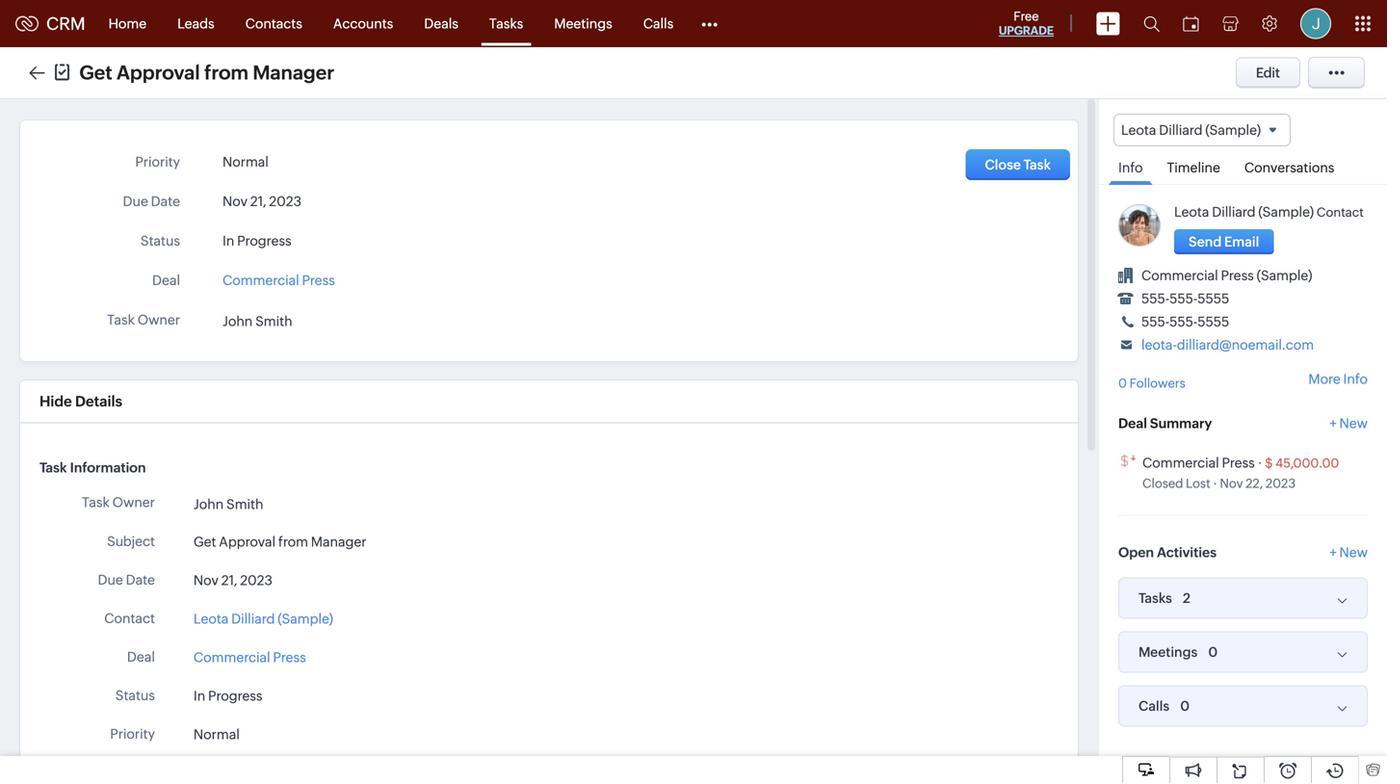 Task type: describe. For each thing, give the bounding box(es) containing it.
1 vertical spatial progress
[[208, 688, 263, 704]]

timeline link
[[1158, 147, 1230, 184]]

1 vertical spatial due
[[98, 572, 123, 588]]

0 vertical spatial nov
[[223, 194, 248, 209]]

open activities
[[1119, 545, 1217, 561]]

0 vertical spatial commercial press link
[[223, 267, 335, 288]]

create menu element
[[1085, 0, 1132, 47]]

1 vertical spatial get approval from manager
[[194, 534, 367, 550]]

2 5555 from the top
[[1198, 314, 1230, 330]]

activities
[[1157, 545, 1217, 561]]

deal for bottommost commercial press link
[[127, 649, 155, 665]]

home
[[108, 16, 147, 31]]

search image
[[1144, 15, 1160, 32]]

press for commercial press link to the top
[[302, 273, 335, 288]]

1 vertical spatial in progress
[[194, 688, 263, 704]]

0 vertical spatial smith
[[255, 313, 292, 329]]

search element
[[1132, 0, 1172, 47]]

accounts
[[333, 16, 393, 31]]

task information
[[40, 460, 146, 476]]

0 vertical spatial john
[[223, 313, 253, 329]]

0 vertical spatial info
[[1119, 160, 1143, 176]]

commercial for commercial press link to the top
[[223, 273, 299, 288]]

0 vertical spatial manager
[[253, 62, 335, 84]]

calls inside calls link
[[643, 16, 674, 31]]

0 horizontal spatial from
[[204, 62, 249, 84]]

commercial inside commercial press · $ 45,000.00 closed lost · nov 22, 2023
[[1143, 455, 1220, 471]]

calls link
[[628, 0, 689, 47]]

commercial for 'commercial press (sample)' 'link'
[[1142, 268, 1219, 283]]

close
[[985, 157, 1021, 172]]

calendar image
[[1183, 16, 1200, 31]]

0 vertical spatial owner
[[138, 312, 180, 328]]

2 horizontal spatial leota
[[1175, 204, 1210, 220]]

edit button
[[1236, 57, 1301, 88]]

press for bottommost commercial press link
[[273, 650, 306, 665]]

dilliard@noemail.com
[[1177, 337, 1314, 353]]

(sample) inside field
[[1206, 122, 1261, 138]]

2 horizontal spatial dilliard
[[1212, 204, 1256, 220]]

1 vertical spatial john
[[194, 497, 224, 512]]

0 vertical spatial status
[[141, 233, 180, 249]]

1 + new from the top
[[1330, 416, 1368, 431]]

0 vertical spatial ·
[[1258, 455, 1263, 471]]

0 horizontal spatial get
[[79, 62, 112, 84]]

press inside commercial press · $ 45,000.00 closed lost · nov 22, 2023
[[1222, 455, 1255, 471]]

0 for meetings
[[1209, 645, 1218, 660]]

1 horizontal spatial meetings
[[1139, 645, 1198, 660]]

deals
[[424, 16, 459, 31]]

dilliard inside leota dilliard (sample) field
[[1159, 122, 1203, 138]]

info link
[[1109, 147, 1153, 185]]

more info link
[[1309, 371, 1368, 387]]

Other Modules field
[[689, 8, 731, 39]]

tasks link
[[474, 0, 539, 47]]

1 horizontal spatial in
[[223, 233, 234, 249]]

summary
[[1150, 416, 1212, 431]]

2 new from the top
[[1340, 545, 1368, 561]]

subject
[[107, 534, 155, 549]]

1 vertical spatial manager
[[311, 534, 367, 550]]

commercial press (sample)
[[1142, 268, 1313, 283]]

0 vertical spatial nov 21, 2023
[[223, 194, 302, 209]]

followers
[[1130, 376, 1186, 391]]

1 vertical spatial get
[[194, 534, 216, 550]]

0 vertical spatial date
[[151, 194, 180, 209]]

0 vertical spatial in progress
[[223, 233, 292, 249]]

1 vertical spatial john smith
[[194, 497, 263, 512]]

0 followers
[[1119, 376, 1186, 391]]

0 horizontal spatial in
[[194, 688, 205, 704]]

1 horizontal spatial from
[[278, 534, 308, 550]]

1 vertical spatial commercial press link
[[1143, 455, 1255, 471]]

2
[[1183, 591, 1191, 606]]

leads
[[177, 16, 214, 31]]

commercial press for commercial press link to the top
[[223, 273, 335, 288]]

1 vertical spatial tasks
[[1139, 591, 1173, 606]]

1 vertical spatial contact
[[104, 611, 155, 626]]

open
[[1119, 545, 1154, 561]]

closed
[[1143, 477, 1184, 491]]

hide details link
[[40, 393, 122, 410]]

leota dilliard (sample) inside field
[[1122, 122, 1261, 138]]

conversations link
[[1235, 147, 1345, 184]]

0 horizontal spatial 21,
[[221, 573, 237, 588]]

commercial press (sample) link
[[1142, 268, 1313, 283]]

0 vertical spatial 0
[[1119, 376, 1127, 391]]

0 vertical spatial 2023
[[269, 194, 302, 209]]

task down task information
[[82, 495, 110, 510]]

1 vertical spatial status
[[115, 688, 155, 703]]

0 vertical spatial normal
[[223, 154, 269, 170]]

tasks inside tasks link
[[489, 16, 524, 31]]

commercial press for bottommost commercial press link
[[194, 650, 306, 665]]

leota-
[[1142, 337, 1177, 353]]

deal summary
[[1119, 416, 1212, 431]]

accounts link
[[318, 0, 409, 47]]

2 + from the top
[[1330, 545, 1337, 561]]

2 555-555-5555 from the top
[[1142, 314, 1230, 330]]

1 vertical spatial smith
[[226, 497, 263, 512]]

$
[[1265, 456, 1273, 471]]

leota inside leota dilliard (sample) link
[[194, 611, 229, 627]]

profile image
[[1301, 8, 1332, 39]]

leads link
[[162, 0, 230, 47]]

1 vertical spatial leota dilliard (sample)
[[194, 611, 333, 627]]

profile element
[[1289, 0, 1343, 47]]

0 horizontal spatial nov
[[194, 573, 219, 588]]



Task type: vqa. For each thing, say whether or not it's contained in the screenshot.


Task type: locate. For each thing, give the bounding box(es) containing it.
0 vertical spatial deal
[[152, 273, 180, 288]]

logo image
[[15, 16, 39, 31]]

1 horizontal spatial leota dilliard (sample)
[[1122, 122, 1261, 138]]

new
[[1340, 416, 1368, 431], [1340, 545, 1368, 561]]

0 for calls
[[1181, 699, 1190, 714]]

nov
[[223, 194, 248, 209], [1220, 477, 1244, 491], [194, 573, 219, 588]]

0 vertical spatial due
[[123, 194, 148, 209]]

21,
[[250, 194, 266, 209], [221, 573, 237, 588]]

1 vertical spatial nov 21, 2023
[[194, 573, 273, 588]]

1 horizontal spatial tasks
[[1139, 591, 1173, 606]]

0 vertical spatial in
[[223, 233, 234, 249]]

0 vertical spatial +
[[1330, 416, 1337, 431]]

1 555-555-5555 from the top
[[1142, 291, 1230, 307]]

1 new from the top
[[1340, 416, 1368, 431]]

0 horizontal spatial leota dilliard (sample) link
[[194, 609, 333, 629]]

0 horizontal spatial contact
[[104, 611, 155, 626]]

leota
[[1122, 122, 1157, 138], [1175, 204, 1210, 220], [194, 611, 229, 627]]

smith
[[255, 313, 292, 329], [226, 497, 263, 512]]

2023 inside commercial press · $ 45,000.00 closed lost · nov 22, 2023
[[1266, 477, 1296, 491]]

task left information
[[40, 460, 67, 476]]

· right lost
[[1213, 477, 1218, 491]]

5555
[[1198, 291, 1230, 307], [1198, 314, 1230, 330]]

0
[[1119, 376, 1127, 391], [1209, 645, 1218, 660], [1181, 699, 1190, 714]]

nov inside commercial press · $ 45,000.00 closed lost · nov 22, 2023
[[1220, 477, 1244, 491]]

1 vertical spatial owner
[[112, 495, 155, 510]]

1 vertical spatial calls
[[1139, 699, 1170, 714]]

1 vertical spatial 21,
[[221, 573, 237, 588]]

·
[[1258, 455, 1263, 471], [1213, 477, 1218, 491]]

nov 21, 2023
[[223, 194, 302, 209], [194, 573, 273, 588]]

leota dilliard (sample)
[[1122, 122, 1261, 138], [194, 611, 333, 627]]

meetings inside meetings link
[[554, 16, 613, 31]]

dilliard
[[1159, 122, 1203, 138], [1212, 204, 1256, 220], [231, 611, 275, 627]]

2 vertical spatial 2023
[[240, 573, 273, 588]]

1 vertical spatial info
[[1344, 371, 1368, 387]]

1 horizontal spatial nov
[[223, 194, 248, 209]]

leota-dilliard@noemail.com
[[1142, 337, 1314, 353]]

0 vertical spatial + new
[[1330, 416, 1368, 431]]

1 horizontal spatial approval
[[219, 534, 276, 550]]

· left $
[[1258, 455, 1263, 471]]

+ down 45,000.00
[[1330, 545, 1337, 561]]

john
[[223, 313, 253, 329], [194, 497, 224, 512]]

get down crm
[[79, 62, 112, 84]]

task owner down information
[[82, 495, 155, 510]]

0 vertical spatial get approval from manager
[[79, 62, 335, 84]]

0 vertical spatial leota dilliard (sample)
[[1122, 122, 1261, 138]]

1 vertical spatial nov
[[1220, 477, 1244, 491]]

1 vertical spatial approval
[[219, 534, 276, 550]]

0 vertical spatial get
[[79, 62, 112, 84]]

task up details
[[107, 312, 135, 328]]

555-555-5555 down 'commercial press (sample)' 'link'
[[1142, 291, 1230, 307]]

1 vertical spatial due date
[[98, 572, 155, 588]]

1 vertical spatial new
[[1340, 545, 1368, 561]]

0 vertical spatial leota dilliard (sample) link
[[1175, 204, 1314, 220]]

45,000.00
[[1276, 456, 1340, 471]]

5555 up leota-dilliard@noemail.com
[[1198, 314, 1230, 330]]

due
[[123, 194, 148, 209], [98, 572, 123, 588]]

contact down conversations
[[1317, 205, 1364, 220]]

+ new
[[1330, 416, 1368, 431], [1330, 545, 1368, 561]]

0 vertical spatial meetings
[[554, 16, 613, 31]]

0 horizontal spatial approval
[[117, 62, 200, 84]]

0 horizontal spatial leota
[[194, 611, 229, 627]]

1 vertical spatial deal
[[1119, 416, 1148, 431]]

1 vertical spatial 5555
[[1198, 314, 1230, 330]]

0 vertical spatial dilliard
[[1159, 122, 1203, 138]]

0 vertical spatial 555-555-5555
[[1142, 291, 1230, 307]]

leota-dilliard@noemail.com link
[[1142, 337, 1314, 353]]

from
[[204, 62, 249, 84], [278, 534, 308, 550]]

in
[[223, 233, 234, 249], [194, 688, 205, 704]]

get
[[79, 62, 112, 84], [194, 534, 216, 550]]

info
[[1119, 160, 1143, 176], [1344, 371, 1368, 387]]

upgrade
[[999, 24, 1054, 37]]

info right more
[[1344, 371, 1368, 387]]

0 horizontal spatial calls
[[643, 16, 674, 31]]

edit
[[1256, 65, 1281, 80]]

1 vertical spatial priority
[[110, 726, 155, 742]]

0 vertical spatial task owner
[[107, 312, 180, 328]]

hide details
[[40, 393, 122, 410]]

meetings
[[554, 16, 613, 31], [1139, 645, 1198, 660]]

1 5555 from the top
[[1198, 291, 1230, 307]]

task
[[1024, 157, 1051, 172], [107, 312, 135, 328], [40, 460, 67, 476], [82, 495, 110, 510]]

meetings left calls link
[[554, 16, 613, 31]]

1 vertical spatial 555-555-5555
[[1142, 314, 1230, 330]]

0 vertical spatial priority
[[135, 154, 180, 170]]

0 horizontal spatial 0
[[1119, 376, 1127, 391]]

2 horizontal spatial nov
[[1220, 477, 1244, 491]]

details
[[75, 393, 122, 410]]

0 vertical spatial from
[[204, 62, 249, 84]]

commercial press
[[223, 273, 335, 288], [194, 650, 306, 665]]

0 horizontal spatial meetings
[[554, 16, 613, 31]]

task right close
[[1024, 157, 1051, 172]]

0 horizontal spatial leota dilliard (sample)
[[194, 611, 333, 627]]

2 vertical spatial dilliard
[[231, 611, 275, 627]]

0 vertical spatial new
[[1340, 416, 1368, 431]]

1 horizontal spatial 0
[[1181, 699, 1190, 714]]

info left timeline
[[1119, 160, 1143, 176]]

555-
[[1142, 291, 1170, 307], [1170, 291, 1198, 307], [1142, 314, 1170, 330], [1170, 314, 1198, 330]]

contact down "subject"
[[104, 611, 155, 626]]

1 horizontal spatial dilliard
[[1159, 122, 1203, 138]]

crm
[[46, 14, 85, 33]]

0 vertical spatial leota
[[1122, 122, 1157, 138]]

press for 'commercial press (sample)' 'link'
[[1221, 268, 1254, 283]]

deals link
[[409, 0, 474, 47]]

1 vertical spatial normal
[[194, 727, 240, 742]]

0 vertical spatial due date
[[123, 194, 180, 209]]

commercial for bottommost commercial press link
[[194, 650, 270, 665]]

contact
[[1317, 205, 1364, 220], [104, 611, 155, 626]]

get right "subject"
[[194, 534, 216, 550]]

free
[[1014, 9, 1039, 24]]

+ down more info "link"
[[1330, 416, 1337, 431]]

approval
[[117, 62, 200, 84], [219, 534, 276, 550]]

deal
[[152, 273, 180, 288], [1119, 416, 1148, 431], [127, 649, 155, 665]]

2 vertical spatial commercial press link
[[194, 647, 306, 668]]

Leota Dilliard (Sample) field
[[1114, 114, 1291, 147]]

commercial press link
[[223, 267, 335, 288], [1143, 455, 1255, 471], [194, 647, 306, 668]]

lost
[[1186, 477, 1211, 491]]

1 vertical spatial + new
[[1330, 545, 1368, 561]]

task owner
[[107, 312, 180, 328], [82, 495, 155, 510]]

crm link
[[15, 14, 85, 33]]

meetings link
[[539, 0, 628, 47]]

home link
[[93, 0, 162, 47]]

+ new link
[[1330, 416, 1368, 441]]

1 horizontal spatial info
[[1344, 371, 1368, 387]]

contacts link
[[230, 0, 318, 47]]

0 horizontal spatial dilliard
[[231, 611, 275, 627]]

tasks
[[489, 16, 524, 31], [1139, 591, 1173, 606]]

2 vertical spatial leota
[[194, 611, 229, 627]]

free upgrade
[[999, 9, 1054, 37]]

1 horizontal spatial calls
[[1139, 699, 1170, 714]]

normal
[[223, 154, 269, 170], [194, 727, 240, 742]]

information
[[70, 460, 146, 476]]

status
[[141, 233, 180, 249], [115, 688, 155, 703]]

hide
[[40, 393, 72, 410]]

555-555-5555
[[1142, 291, 1230, 307], [1142, 314, 1230, 330]]

(sample)
[[1206, 122, 1261, 138], [1259, 204, 1314, 220], [1257, 268, 1313, 283], [278, 611, 333, 627]]

get approval from manager
[[79, 62, 335, 84], [194, 534, 367, 550]]

1 vertical spatial dilliard
[[1212, 204, 1256, 220]]

5555 down 'commercial press (sample)' 'link'
[[1198, 291, 1230, 307]]

task owner up details
[[107, 312, 180, 328]]

commercial press · $ 45,000.00 closed lost · nov 22, 2023
[[1143, 455, 1340, 491]]

leota dilliard (sample) link
[[1175, 204, 1314, 220], [194, 609, 333, 629]]

2 + new from the top
[[1330, 545, 1368, 561]]

1 vertical spatial meetings
[[1139, 645, 1198, 660]]

1 vertical spatial ·
[[1213, 477, 1218, 491]]

0 vertical spatial progress
[[237, 233, 292, 249]]

2023
[[269, 194, 302, 209], [1266, 477, 1296, 491], [240, 573, 273, 588]]

calls
[[643, 16, 674, 31], [1139, 699, 1170, 714]]

0 vertical spatial calls
[[643, 16, 674, 31]]

0 horizontal spatial ·
[[1213, 477, 1218, 491]]

0 vertical spatial john smith
[[223, 313, 292, 329]]

22,
[[1246, 477, 1263, 491]]

close task
[[985, 157, 1051, 172]]

0 horizontal spatial info
[[1119, 160, 1143, 176]]

create menu image
[[1097, 12, 1121, 35]]

manager
[[253, 62, 335, 84], [311, 534, 367, 550]]

more
[[1309, 371, 1341, 387]]

in progress
[[223, 233, 292, 249], [194, 688, 263, 704]]

1 vertical spatial from
[[278, 534, 308, 550]]

more info
[[1309, 371, 1368, 387]]

progress
[[237, 233, 292, 249], [208, 688, 263, 704]]

close task link
[[966, 149, 1071, 180]]

1 + from the top
[[1330, 416, 1337, 431]]

dilliard inside leota dilliard (sample) link
[[231, 611, 275, 627]]

555-555-5555 up 'leota-'
[[1142, 314, 1230, 330]]

timeline
[[1167, 160, 1221, 176]]

contact inside leota dilliard (sample) contact
[[1317, 205, 1364, 220]]

1 vertical spatial task owner
[[82, 495, 155, 510]]

0 vertical spatial 5555
[[1198, 291, 1230, 307]]

meetings down the 2
[[1139, 645, 1198, 660]]

conversations
[[1245, 160, 1335, 176]]

date
[[151, 194, 180, 209], [126, 572, 155, 588]]

due date
[[123, 194, 180, 209], [98, 572, 155, 588]]

leota inside leota dilliard (sample) field
[[1122, 122, 1157, 138]]

1 vertical spatial commercial press
[[194, 650, 306, 665]]

owner
[[138, 312, 180, 328], [112, 495, 155, 510]]

0 horizontal spatial tasks
[[489, 16, 524, 31]]

1 horizontal spatial ·
[[1258, 455, 1263, 471]]

priority
[[135, 154, 180, 170], [110, 726, 155, 742]]

leota dilliard (sample) contact
[[1175, 204, 1364, 220]]

deal for commercial press link to the top
[[152, 273, 180, 288]]

tasks right deals
[[489, 16, 524, 31]]

tasks left the 2
[[1139, 591, 1173, 606]]

press
[[1221, 268, 1254, 283], [302, 273, 335, 288], [1222, 455, 1255, 471], [273, 650, 306, 665]]

1 horizontal spatial get
[[194, 534, 216, 550]]

1 horizontal spatial 21,
[[250, 194, 266, 209]]

1 vertical spatial date
[[126, 572, 155, 588]]

None button
[[1175, 230, 1274, 255]]

contacts
[[245, 16, 302, 31]]



